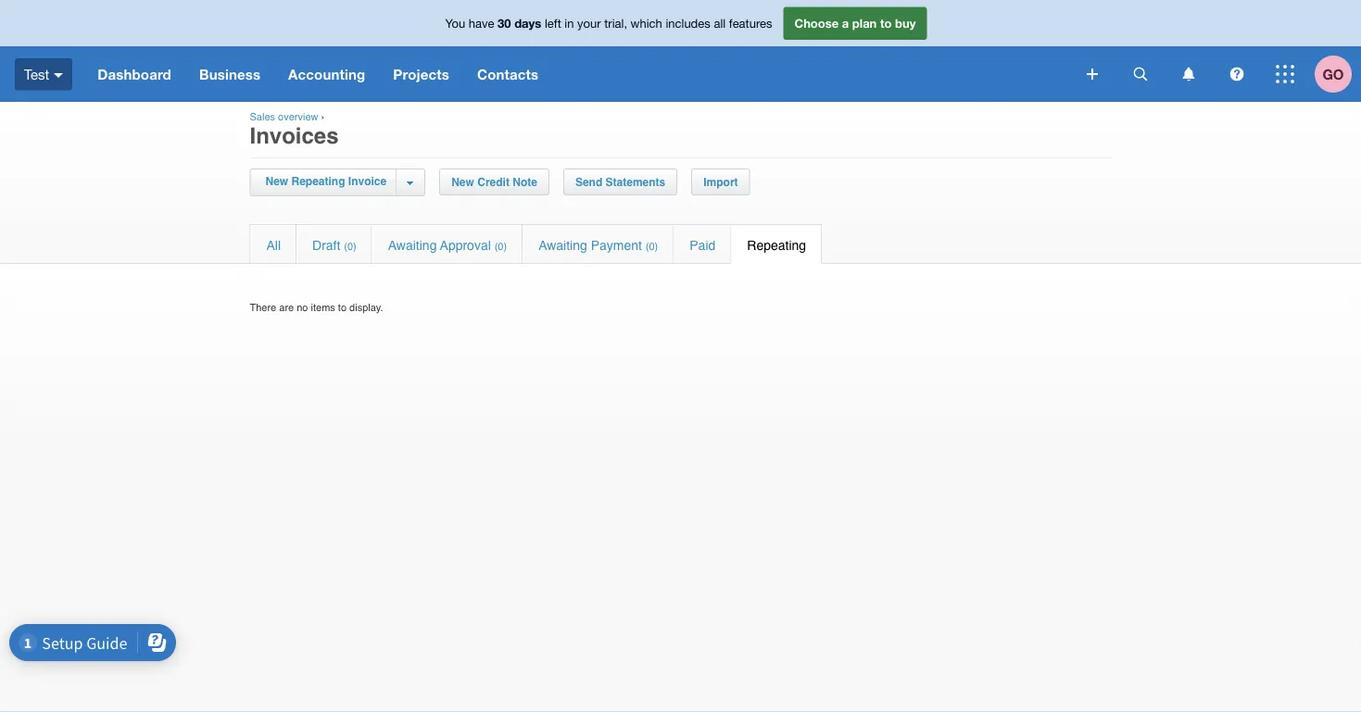 Task type: vqa. For each thing, say whether or not it's contained in the screenshot.
"101" for City Agency
no



Task type: describe. For each thing, give the bounding box(es) containing it.
a
[[842, 16, 849, 30]]

accounting
[[288, 66, 365, 82]]

credit
[[477, 176, 510, 189]]

statements
[[606, 176, 666, 189]]

repeating link
[[731, 225, 822, 263]]

approval
[[440, 238, 491, 253]]

0 horizontal spatial repeating
[[291, 175, 345, 188]]

which
[[631, 16, 662, 30]]

all
[[714, 16, 726, 30]]

buy
[[895, 16, 916, 30]]

new credit note
[[451, 176, 537, 189]]

2 horizontal spatial svg image
[[1276, 65, 1295, 83]]

choose a plan to buy
[[795, 16, 916, 30]]

all
[[266, 238, 281, 253]]

test button
[[0, 46, 84, 102]]

sales overview link
[[250, 111, 318, 123]]

you have 30 days left in your trial, which includes all features
[[445, 16, 772, 30]]

send statements
[[575, 176, 666, 189]]

have
[[469, 16, 494, 30]]

(0) for awaiting approval
[[495, 241, 507, 253]]

awaiting for awaiting approval
[[388, 238, 437, 253]]

choose
[[795, 16, 839, 30]]

new repeating invoice
[[266, 175, 387, 188]]

there are no items to display.
[[250, 302, 383, 313]]

send statements link
[[564, 170, 677, 195]]

awaiting for awaiting payment
[[539, 238, 587, 253]]

0 vertical spatial to
[[880, 16, 892, 30]]

accounting button
[[274, 46, 379, 102]]

includes
[[666, 16, 711, 30]]

there
[[250, 302, 276, 313]]

in
[[565, 16, 574, 30]]

your
[[577, 16, 601, 30]]

contacts
[[477, 66, 539, 82]]

sales
[[250, 111, 275, 123]]

go button
[[1315, 46, 1361, 102]]

2 horizontal spatial svg image
[[1230, 67, 1244, 81]]

days
[[514, 16, 541, 30]]

new credit note link
[[440, 170, 549, 195]]

dashboard
[[98, 66, 171, 82]]

plan
[[852, 16, 877, 30]]

new for new credit note
[[451, 176, 474, 189]]

features
[[729, 16, 772, 30]]



Task type: locate. For each thing, give the bounding box(es) containing it.
navigation
[[84, 46, 1074, 102]]

no
[[297, 302, 308, 313]]

payment
[[591, 238, 642, 253]]

new left credit
[[451, 176, 474, 189]]

awaiting approval (0)
[[388, 238, 507, 253]]

banner containing dashboard
[[0, 0, 1361, 102]]

0 horizontal spatial svg image
[[1087, 69, 1098, 80]]

overview
[[278, 111, 318, 123]]

note
[[513, 176, 537, 189]]

0 horizontal spatial (0)
[[344, 241, 357, 253]]

draft (0)
[[312, 238, 357, 253]]

business button
[[185, 46, 274, 102]]

30
[[498, 16, 511, 30]]

trial,
[[604, 16, 627, 30]]

1 horizontal spatial (0)
[[495, 241, 507, 253]]

1 horizontal spatial to
[[880, 16, 892, 30]]

new
[[266, 175, 288, 188], [451, 176, 474, 189]]

0 horizontal spatial to
[[338, 302, 347, 313]]

3 (0) from the left
[[646, 241, 658, 253]]

1 horizontal spatial repeating
[[747, 238, 806, 253]]

›
[[321, 111, 325, 123]]

2 awaiting from the left
[[539, 238, 587, 253]]

0 vertical spatial repeating
[[291, 175, 345, 188]]

draft
[[312, 238, 340, 253]]

1 new from the left
[[266, 175, 288, 188]]

1 awaiting from the left
[[388, 238, 437, 253]]

new for new repeating invoice
[[266, 175, 288, 188]]

to
[[880, 16, 892, 30], [338, 302, 347, 313]]

repeating left the invoice
[[291, 175, 345, 188]]

navigation containing dashboard
[[84, 46, 1074, 102]]

projects
[[393, 66, 449, 82]]

invoices
[[250, 123, 339, 148]]

sales overview › invoices
[[250, 111, 339, 148]]

items
[[311, 302, 335, 313]]

(0) right payment
[[646, 241, 658, 253]]

send
[[575, 176, 603, 189]]

2 horizontal spatial (0)
[[646, 241, 658, 253]]

display.
[[349, 302, 383, 313]]

business
[[199, 66, 261, 82]]

svg image
[[1276, 65, 1295, 83], [1134, 67, 1148, 81], [54, 73, 63, 78]]

svg image
[[1183, 67, 1195, 81], [1230, 67, 1244, 81], [1087, 69, 1098, 80]]

(0) for awaiting payment
[[646, 241, 658, 253]]

1 horizontal spatial svg image
[[1183, 67, 1195, 81]]

2 (0) from the left
[[495, 241, 507, 253]]

(0) right draft
[[344, 241, 357, 253]]

new down invoices
[[266, 175, 288, 188]]

svg image inside test popup button
[[54, 73, 63, 78]]

1 horizontal spatial svg image
[[1134, 67, 1148, 81]]

paid link
[[674, 225, 731, 263]]

1 horizontal spatial new
[[451, 176, 474, 189]]

import link
[[692, 170, 749, 195]]

awaiting payment (0)
[[539, 238, 658, 253]]

0 horizontal spatial new
[[266, 175, 288, 188]]

1 horizontal spatial awaiting
[[539, 238, 587, 253]]

paid
[[690, 238, 716, 253]]

test
[[24, 66, 49, 82]]

1 vertical spatial repeating
[[747, 238, 806, 253]]

(0)
[[344, 241, 357, 253], [495, 241, 507, 253], [646, 241, 658, 253]]

awaiting left approval
[[388, 238, 437, 253]]

(0) right approval
[[495, 241, 507, 253]]

projects button
[[379, 46, 463, 102]]

invoice
[[348, 175, 387, 188]]

to left buy
[[880, 16, 892, 30]]

new repeating invoice link
[[261, 170, 396, 195]]

0 horizontal spatial awaiting
[[388, 238, 437, 253]]

0 horizontal spatial svg image
[[54, 73, 63, 78]]

import
[[704, 176, 738, 189]]

2 new from the left
[[451, 176, 474, 189]]

1 vertical spatial to
[[338, 302, 347, 313]]

1 (0) from the left
[[344, 241, 357, 253]]

banner
[[0, 0, 1361, 102]]

(0) inside awaiting approval (0)
[[495, 241, 507, 253]]

(0) inside draft (0)
[[344, 241, 357, 253]]

repeating right paid on the right of page
[[747, 238, 806, 253]]

go
[[1323, 66, 1344, 82]]

dashboard link
[[84, 46, 185, 102]]

awaiting
[[388, 238, 437, 253], [539, 238, 587, 253]]

to right items
[[338, 302, 347, 313]]

repeating
[[291, 175, 345, 188], [747, 238, 806, 253]]

(0) inside awaiting payment (0)
[[646, 241, 658, 253]]

you
[[445, 16, 465, 30]]

are
[[279, 302, 294, 313]]

awaiting left payment
[[539, 238, 587, 253]]

contacts button
[[463, 46, 552, 102]]

all link
[[251, 225, 296, 263]]

left
[[545, 16, 561, 30]]



